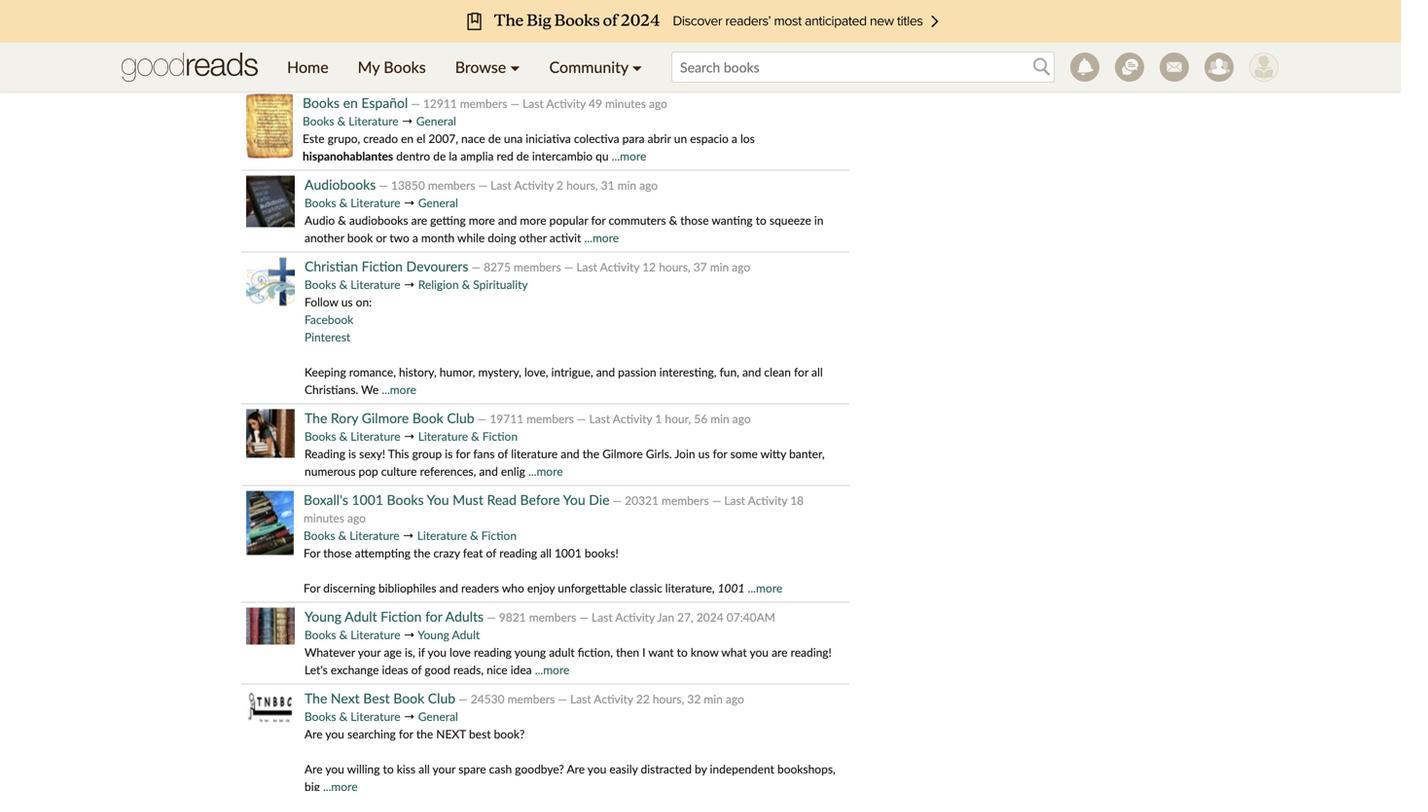Task type: describe. For each thing, give the bounding box(es) containing it.
are you searching for the next best book?
[[305, 727, 525, 741]]

1 horizontal spatial who
[[502, 581, 524, 595]]

die
[[589, 491, 610, 508]]

last inside the next best book club — 24530 members      — last activity 22 hours, 32 min ago books & literature → general
[[570, 692, 591, 706]]

— left 12911
[[411, 96, 420, 110]]

fiction,
[[578, 645, 613, 659]]

fiction inside christian fiction devourers — 8275 members      — last activity 12 hours, 37 min ago books & literature → religion & spirituality
[[362, 258, 403, 274]]

literature up crazy
[[417, 528, 467, 543]]

...more link for 8275
[[382, 382, 416, 397]]

& down rory
[[339, 429, 348, 443]]

crazy
[[433, 546, 460, 560]]

literature up sexy!
[[351, 429, 401, 443]]

2 horizontal spatial 1001
[[718, 581, 745, 595]]

— right die
[[613, 493, 622, 507]]

hispanohablantes
[[303, 149, 393, 163]]

→ inside the next best book club — 24530 members      — last activity 22 hours, 32 min ago books & literature → general
[[404, 709, 415, 723]]

your inside are you willing to kiss all your spare cash goodbye? are you easily distracted by independent bookshops, big
[[433, 762, 456, 776]]

idea
[[511, 663, 532, 677]]

— up the una
[[510, 96, 520, 110]]

(gr-
[[470, 15, 492, 29]]

& down the christian
[[339, 277, 348, 291]]

filipinos
[[344, 50, 387, 64]]

ago inside the next best book club — 24530 members      — last activity 22 hours, 32 min ago books & literature → general
[[726, 692, 744, 706]]

my books
[[358, 57, 426, 76]]

hours, inside audiobooks — 13850 members      — last activity 2 hours, 31 min ago books & literature → general audio & audiobooks are getting more and more popular for commuters & those wanting to squeeze in another book or two a month while doing other activit
[[566, 178, 598, 192]]

hands
[[583, 50, 613, 64]]

for inside keeping romance, history, humor, mystery, love, intrigue, and passion interesting, fun, and clean for all christians. we
[[794, 365, 809, 379]]

0 horizontal spatial love
[[415, 50, 436, 64]]

0 vertical spatial we
[[525, 50, 540, 64]]

and right the fun, on the right top of the page
[[742, 365, 761, 379]]

then
[[616, 645, 639, 659]]

— right 20321
[[712, 493, 721, 507]]

you left 'easily' on the left
[[588, 762, 607, 776]]

to inside audiobooks — 13850 members      — last activity 2 hours, 31 min ago books & literature → general audio & audiobooks are getting more and more popular for commuters & those wanting to squeeze in another book or two a month while doing other activit
[[756, 213, 767, 227]]

the rory gilmore book club — 19711 members      — last activity 1 hour, 56 min ago books & literature → literature & fiction reading is sexy! this group is for fans of literature and the gilmore girls. join us for some witty banter, numerous pop culture references, and enlig
[[305, 410, 825, 478]]

club for gilmore
[[447, 410, 475, 426]]

0 horizontal spatial who
[[389, 50, 412, 64]]

love,
[[524, 365, 548, 379]]

fiction inside the rory gilmore book club — 19711 members      — last activity 1 hour, 56 min ago books & literature → literature & fiction reading is sexy! this group is for fans of literature and the gilmore girls. join us for some witty banter, numerous pop culture references, and enlig
[[482, 429, 518, 443]]

inbox image
[[1160, 53, 1189, 82]]

pinterest
[[305, 330, 351, 344]]

— left 24530
[[459, 692, 468, 706]]

literature up attempting
[[350, 528, 400, 543]]

cash
[[489, 762, 512, 776]]

red
[[497, 149, 514, 163]]

squeeze
[[770, 213, 811, 227]]

next
[[331, 690, 360, 706]]

2 horizontal spatial love
[[679, 50, 701, 64]]

1 is from the left
[[348, 447, 356, 461]]

1 vertical spatial those
[[323, 546, 352, 560]]

...more down filipinos
[[357, 67, 391, 81]]

for left some
[[713, 447, 727, 461]]

Search for books to add to your shelves search field
[[671, 52, 1055, 83]]

christian fiction devourers image
[[246, 257, 295, 306]]

facebook
[[305, 312, 354, 326]]

facebook link
[[305, 312, 354, 326]]

0 horizontal spatial de
[[433, 149, 446, 163]]

13850
[[391, 178, 425, 192]]

0 horizontal spatial young
[[305, 608, 342, 625]]

and left readers
[[439, 581, 458, 595]]

1 more from the left
[[469, 213, 495, 227]]

book for gilmore
[[412, 410, 443, 426]]

& inside young adult fiction for adults — 9821 members      — last activity jan 27, 2024 07:40am books & literature → young adult whatever your age is, if you love reading young adult fiction, then i want to know what you are reading! let's exchange ideas of good reads, nice idea
[[339, 628, 348, 642]]

doing
[[488, 231, 516, 245]]

books & literature link for christian fiction devourers
[[305, 277, 401, 291]]

community ▾
[[549, 57, 642, 76]]

intrigue,
[[551, 365, 593, 379]]

on
[[616, 50, 629, 64]]

...more link for club
[[528, 464, 563, 478]]

1 vertical spatial of
[[486, 546, 496, 560]]

last inside audiobooks — 13850 members      — last activity 2 hours, 31 min ago books & literature → general audio & audiobooks are getting more and more popular for commuters & those wanting to squeeze in another book or two a month while doing other activit
[[491, 178, 512, 192]]

▾ for community ▾
[[632, 57, 642, 76]]

grupo,
[[328, 131, 360, 145]]

literature & fiction link for boxall's 1001  books you must read before you die
[[417, 528, 517, 543]]

pop
[[359, 464, 378, 478]]

the next best book club link
[[305, 690, 456, 706]]

— left 9821
[[487, 610, 496, 624]]

1 vertical spatial we
[[338, 67, 354, 81]]

spirituality
[[473, 277, 528, 291]]

while
[[457, 231, 485, 245]]

all inside are you willing to kiss all your spare cash goodbye? are you easily distracted by independent bookshops, big
[[419, 762, 430, 776]]

witty
[[761, 447, 786, 461]]

easily
[[610, 762, 638, 776]]

→ inside — 20321 members      — last activity 18 minutes ago books & literature → literature & fiction
[[403, 528, 414, 543]]

activity inside audiobooks — 13850 members      — last activity 2 hours, 31 min ago books & literature → general audio & audiobooks are getting more and more popular for commuters & those wanting to squeeze in another book or two a month while doing other activit
[[514, 178, 554, 192]]

→ inside books en español — 12911 members      — last activity 49 minutes ago books & literature → general este grupo, creado en el 2007, nace de una iniciativa colectiva para abrir un espacio a los hispanohablantes dentro de la amplia red de intercambio qu ...more
[[402, 114, 413, 128]]

1
[[655, 412, 662, 426]]

activity inside the rory gilmore book club — 19711 members      — last activity 1 hour, 56 min ago books & literature → literature & fiction reading is sexy! this group is for fans of literature and the gilmore girls. join us for some witty banter, numerous pop culture references, and enlig
[[613, 412, 652, 426]]

56
[[694, 412, 708, 426]]

tfg)
[[492, 15, 518, 29]]

reading inside young adult fiction for adults — 9821 members      — last activity jan 27, 2024 07:40am books & literature → young adult whatever your age is, if you love reading young adult fiction, then i want to know what you are reading! let's exchange ideas of good reads, nice idea
[[474, 645, 512, 659]]

min inside audiobooks — 13850 members      — last activity 2 hours, 31 min ago books & literature → general audio & audiobooks are getting more and more popular for commuters & those wanting to squeeze in another book or two a month while doing other activit
[[618, 178, 636, 192]]

0 vertical spatial adult
[[345, 608, 377, 625]]

2 is from the left
[[445, 447, 453, 461]]

for discerning bibliophiles and readers who enjoy unforgettable classic literature, 1001
[[304, 581, 745, 595]]

ago inside the rory gilmore book club — 19711 members      — last activity 1 hour, 56 min ago books & literature → literature & fiction reading is sexy! this group is for fans of literature and the gilmore girls. join us for some witty banter, numerous pop culture references, and enlig
[[733, 412, 751, 426]]

reads,
[[453, 663, 484, 677]]

1 vertical spatial en
[[401, 131, 414, 145]]

9821
[[499, 610, 526, 624]]

are you willing to kiss all your spare cash goodbye? are you easily distracted by independent bookshops, big
[[305, 762, 836, 791]]

if
[[418, 645, 425, 659]]

know
[[691, 645, 719, 659]]

young adult fiction for adults image
[[246, 608, 295, 645]]

31
[[601, 178, 615, 192]]

want
[[648, 645, 674, 659]]

keeping
[[305, 365, 346, 379]]

& inside books en español — 12911 members      — last activity 49 minutes ago books & literature → general este grupo, creado en el 2007, nace de una iniciativa colectiva para abrir un espacio a los hispanohablantes dentro de la amplia red de intercambio qu ...more
[[337, 114, 346, 128]]

...more for the rory gilmore book club
[[528, 464, 563, 478]]

fiction inside — 20321 members      — last activity 18 minutes ago books & literature → literature & fiction
[[481, 528, 517, 543]]

2 horizontal spatial de
[[517, 149, 529, 163]]

distracted
[[641, 762, 692, 776]]

big
[[305, 779, 320, 791]]

and inside audiobooks — 13850 members      — last activity 2 hours, 31 min ago books & literature → general audio & audiobooks are getting more and more popular for commuters & those wanting to squeeze in another book or two a month while doing other activit
[[498, 213, 517, 227]]

literature inside the next best book club — 24530 members      — last activity 22 hours, 32 min ago books & literature → general
[[351, 709, 401, 723]]

of inside young adult fiction for adults — 9821 members      — last activity jan 27, 2024 07:40am books & literature → young adult whatever your age is, if you love reading young adult fiction, then i want to know what you are reading! let's exchange ideas of good reads, nice idea
[[411, 663, 422, 677]]

los
[[740, 131, 755, 145]]

— down keeping romance, history, humor, mystery, love, intrigue, and passion interesting, fun, and clean for all christians. we
[[577, 412, 586, 426]]

colectiva
[[574, 131, 619, 145]]

audiobooks image
[[246, 176, 295, 227]]

group
[[435, 15, 467, 29]]

are inside audiobooks — 13850 members      — last activity 2 hours, 31 min ago books & literature → general audio & audiobooks are getting more and more popular for commuters & those wanting to squeeze in another book or two a month while doing other activit
[[411, 213, 427, 227]]

reading
[[305, 447, 345, 461]]

& right commuters
[[669, 213, 677, 227]]

— down amplia
[[478, 178, 488, 192]]

hour,
[[665, 412, 691, 426]]

creado
[[363, 131, 398, 145]]

numerous
[[305, 464, 356, 478]]

0 vertical spatial reading
[[499, 546, 537, 560]]

unforgettable
[[558, 581, 627, 595]]

qu
[[596, 149, 609, 163]]

-
[[364, 15, 368, 29]]

books inside the rory gilmore book club — 19711 members      — last activity 1 hour, 56 min ago books & literature → literature & fiction reading is sexy! this group is for fans of literature and the gilmore girls. join us for some witty banter, numerous pop culture references, and enlig
[[305, 429, 336, 443]]

discerning
[[323, 581, 376, 595]]

boxall's 1001  books you must read before you die image
[[246, 491, 294, 555]]

boxall's
[[304, 491, 348, 508]]

2 vertical spatial general link
[[418, 709, 458, 723]]

0 horizontal spatial gilmore
[[362, 410, 409, 426]]

22
[[636, 692, 650, 706]]

for for for those attempting the crazy feat of reading all 1001 books!
[[304, 546, 320, 560]]

1 horizontal spatial de
[[488, 131, 501, 145]]

last inside christian fiction devourers — 8275 members      — last activity 12 hours, 37 min ago books & literature → religion & spirituality
[[576, 260, 597, 274]]

for left "fans"
[[456, 447, 470, 461]]

books & literature link for books en español
[[303, 114, 399, 128]]

→ inside young adult fiction for adults — 9821 members      — last activity jan 27, 2024 07:40am books & literature → young adult whatever your age is, if you love reading young adult fiction, then i want to know what you are reading! let's exchange ideas of good reads, nice idea
[[404, 628, 415, 642]]

...more for christian fiction devourers
[[382, 382, 416, 397]]

clean
[[764, 365, 791, 379]]

browse
[[455, 57, 506, 76]]

jan
[[657, 610, 674, 624]]

1 you from the left
[[427, 491, 449, 508]]

2007,
[[429, 131, 458, 145]]

all inside keeping romance, history, humor, mystery, love, intrigue, and passion interesting, fun, and clean for all christians. we
[[812, 365, 823, 379]]

books & literature link for audiobooks
[[305, 196, 401, 210]]

independent
[[710, 762, 774, 776]]

...more link for —
[[584, 231, 619, 245]]

commuters
[[609, 213, 666, 227]]

last inside the rory gilmore book club — 19711 members      — last activity 1 hour, 56 min ago books & literature → literature & fiction reading is sexy! this group is for fans of literature and the gilmore girls. join us for some witty banter, numerous pop culture references, and enlig
[[589, 412, 610, 426]]

& right religion on the top left of page
[[462, 277, 470, 291]]

interesting,
[[659, 365, 717, 379]]

min inside the rory gilmore book club — 19711 members      — last activity 1 hour, 56 min ago books & literature → literature & fiction reading is sexy! this group is for fans of literature and the gilmore girls. join us for some witty banter, numerous pop culture references, and enlig
[[711, 412, 730, 426]]

2 vertical spatial the
[[416, 727, 433, 741]]

meet
[[717, 50, 743, 64]]

literature inside books en español — 12911 members      — last activity 49 minutes ago books & literature → general este grupo, creado en el 2007, nace de una iniciativa colectiva para abrir un espacio a los hispanohablantes dentro de la amplia red de intercambio qu ...more
[[349, 114, 399, 128]]

my group discussions image
[[1115, 53, 1144, 82]]

best
[[469, 727, 491, 741]]

— down unforgettable
[[579, 610, 589, 624]]

a inside audiobooks — 13850 members      — last activity 2 hours, 31 min ago books & literature → general audio & audiobooks are getting more and more popular for commuters & those wanting to squeeze in another book or two a month while doing other activit
[[412, 231, 418, 245]]

whatever
[[305, 645, 355, 659]]

by
[[695, 762, 707, 776]]

you left willing
[[325, 762, 344, 776]]

2 more from the left
[[520, 213, 546, 227]]

things
[[305, 67, 336, 81]]

young adult fiction for adults — 9821 members      — last activity jan 27, 2024 07:40am books & literature → young adult whatever your age is, if you love reading young adult fiction, then i want to know what you are reading! let's exchange ideas of good reads, nice idea
[[305, 608, 832, 677]]

young adult link
[[418, 628, 480, 642]]

the inside the rory gilmore book club — 19711 members      — last activity 1 hour, 56 min ago books & literature → literature & fiction reading is sexy! this group is for fans of literature and the gilmore girls. join us for some witty banter, numerous pop culture references, and enlig
[[583, 447, 599, 461]]

we inside keeping romance, history, humor, mystery, love, intrigue, and passion interesting, fun, and clean for all christians. we
[[361, 382, 379, 397]]

...more link down filipinos
[[357, 67, 391, 81]]

Search books text field
[[671, 52, 1055, 83]]

el
[[417, 131, 426, 145]]

age
[[384, 645, 402, 659]]

other
[[519, 231, 547, 245]]

and right meet at right
[[746, 50, 765, 64]]

— down the 'adult' at the bottom left of the page
[[558, 692, 567, 706]]

books down culture
[[387, 491, 424, 508]]

& down boxall's
[[338, 528, 347, 543]]

— up religion & spirituality link
[[471, 260, 481, 274]]

get
[[543, 50, 560, 64]]

menu containing home
[[272, 43, 657, 91]]

members inside young adult fiction for adults — 9821 members      — last activity jan 27, 2024 07:40am books & literature → young adult whatever your age is, if you love reading young adult fiction, then i want to know what you are reading! let's exchange ideas of good reads, nice idea
[[529, 610, 576, 624]]

you right what
[[750, 645, 769, 659]]

— down activit
[[564, 260, 573, 274]]

& down audiobooks link
[[339, 196, 348, 210]]

you left searching
[[325, 727, 344, 741]]

last inside — 20321 members      — last activity 18 minutes ago books & literature → literature & fiction
[[724, 493, 745, 507]]

passion
[[618, 365, 656, 379]]

books up este
[[303, 114, 334, 128]]

and right 'literature'
[[561, 447, 580, 461]]

activit
[[550, 231, 581, 245]]

books en español link
[[303, 94, 408, 111]]

dentro
[[396, 149, 430, 163]]

those inside audiobooks — 13850 members      — last activity 2 hours, 31 min ago books & literature → general audio & audiobooks are getting more and more popular for commuters & those wanting to squeeze in another book or two a month while doing other activit
[[680, 213, 709, 227]]

...more link for 12911
[[612, 149, 646, 163]]

abrir
[[648, 131, 671, 145]]

christian
[[305, 258, 358, 274]]



Task type: vqa. For each thing, say whether or not it's contained in the screenshot.
Feat on the bottom of the page
yes



Task type: locate. For each thing, give the bounding box(es) containing it.
...more down history,
[[382, 382, 416, 397]]

▾ inside dropdown button
[[510, 57, 520, 76]]

to right 'want'
[[677, 645, 688, 659]]

1 horizontal spatial young
[[418, 628, 449, 642]]

ideas
[[382, 663, 408, 677]]

literature up group
[[418, 429, 468, 443]]

24530
[[471, 692, 505, 706]]

0 horizontal spatial a
[[412, 231, 418, 245]]

read
[[453, 50, 475, 64]]

activity left the 1
[[613, 412, 652, 426]]

0 vertical spatial us
[[341, 295, 353, 309]]

feat
[[463, 546, 483, 560]]

members down other
[[514, 260, 561, 274]]

1 vertical spatial we
[[361, 382, 379, 397]]

0 vertical spatial literature & fiction link
[[418, 429, 518, 443]]

you
[[428, 645, 447, 659], [750, 645, 769, 659], [325, 727, 344, 741], [325, 762, 344, 776], [588, 762, 607, 776]]

love inside young adult fiction for adults — 9821 members      — last activity jan 27, 2024 07:40am books & literature → young adult whatever your age is, if you love reading young adult fiction, then i want to know what you are reading! let's exchange ideas of good reads, nice idea
[[450, 645, 471, 659]]

books & literature link down next
[[305, 709, 401, 723]]

▾ for browse ▾
[[510, 57, 520, 76]]

0 vertical spatial of
[[498, 447, 508, 461]]

john smith image
[[1249, 53, 1279, 82]]

ago inside — 20321 members      — last activity 18 minutes ago books & literature → literature & fiction
[[347, 511, 366, 525]]

more up other
[[520, 213, 546, 227]]

books & literature link for young adult fiction for adults
[[305, 628, 401, 642]]

2 vertical spatial of
[[411, 663, 422, 677]]

0 horizontal spatial your
[[358, 645, 381, 659]]

the left crazy
[[414, 546, 430, 560]]

0 horizontal spatial 1001
[[352, 491, 383, 508]]

devourers
[[406, 258, 468, 274]]

2 horizontal spatial of
[[498, 447, 508, 461]]

another
[[305, 231, 344, 245]]

is
[[348, 447, 356, 461], [445, 447, 453, 461]]

12911
[[423, 96, 457, 110]]

is left sexy!
[[348, 447, 356, 461]]

general for español
[[416, 114, 456, 128]]

literature & fiction link for the rory gilmore book club
[[418, 429, 518, 443]]

last inside young adult fiction for adults — 9821 members      — last activity jan 27, 2024 07:40am books & literature → young adult whatever your age is, if you love reading young adult fiction, then i want to know what you are reading! let's exchange ideas of good reads, nice idea
[[592, 610, 613, 624]]

and right the on
[[632, 50, 651, 64]]

2 horizontal spatial are
[[772, 645, 788, 659]]

book inside the next best book club — 24530 members      — last activity 22 hours, 32 min ago books & literature → general
[[393, 690, 424, 706]]

2 vertical spatial hours,
[[653, 692, 684, 706]]

1 horizontal spatial a
[[732, 131, 737, 145]]

are for are you willing to kiss all your spare cash goodbye? are you easily distracted by independent bookshops, big
[[305, 762, 323, 776]]

2 vertical spatial are
[[772, 645, 788, 659]]

activity inside the next best book club — 24530 members      — last activity 22 hours, 32 min ago books & literature → general
[[594, 692, 633, 706]]

0 vertical spatial minutes
[[605, 96, 646, 110]]

0 vertical spatial general link
[[416, 114, 456, 128]]

1 horizontal spatial your
[[433, 762, 456, 776]]

de
[[488, 131, 501, 145], [433, 149, 446, 163], [517, 149, 529, 163]]

general link
[[416, 114, 456, 128], [418, 196, 458, 210], [418, 709, 458, 723]]

book up group
[[412, 410, 443, 426]]

0 horizontal spatial more
[[469, 213, 495, 227]]

0 vertical spatial general
[[416, 114, 456, 128]]

the rory gilmore book club image
[[246, 409, 295, 458]]

1 horizontal spatial we
[[525, 50, 540, 64]]

& up "fans"
[[471, 429, 479, 443]]

1 vertical spatial general link
[[418, 196, 458, 210]]

1001 up 07:40am
[[718, 581, 745, 595]]

books up follow
[[305, 277, 336, 291]]

1 ▾ from the left
[[510, 57, 520, 76]]

goodreads - the filipino group (gr-tfg)
[[305, 15, 518, 29]]

for inside audiobooks — 13850 members      — last activity 2 hours, 31 min ago books & literature → general audio & audiobooks are getting more and more popular for commuters & those wanting to squeeze in another book or two a month while doing other activit
[[591, 213, 606, 227]]

readers
[[461, 581, 499, 595]]

...more for young adult fiction for adults
[[535, 663, 570, 677]]

...more up 07:40am
[[748, 581, 783, 595]]

0 horizontal spatial we
[[305, 50, 322, 64]]

activity left jan
[[615, 610, 655, 624]]

1 vertical spatial the
[[305, 410, 327, 426]]

& right audio
[[338, 213, 346, 227]]

0 vertical spatial book
[[412, 410, 443, 426]]

members inside — 20321 members      — last activity 18 minutes ago books & literature → literature & fiction
[[662, 493, 709, 507]]

& up whatever
[[339, 628, 348, 642]]

books & literature link for the rory gilmore book club
[[305, 429, 401, 443]]

min inside christian fiction devourers — 8275 members      — last activity 12 hours, 37 min ago books & literature → religion & spirituality
[[710, 260, 729, 274]]

members up 'literature'
[[527, 412, 574, 426]]

or
[[376, 231, 387, 245]]

1 vertical spatial book
[[393, 690, 424, 706]]

& down next
[[339, 709, 348, 723]]

activity left the 49
[[546, 96, 586, 110]]

month
[[421, 231, 455, 245]]

fiction down bibliophiles
[[381, 608, 422, 625]]

are inside young adult fiction for adults — 9821 members      — last activity jan 27, 2024 07:40am books & literature → young adult whatever your age is, if you love reading young adult fiction, then i want to know what you are reading! let's exchange ideas of good reads, nice idea
[[772, 645, 788, 659]]

a inside books en español — 12911 members      — last activity 49 minutes ago books & literature → general este grupo, creado en el 2007, nace de una iniciativa colectiva para abrir un espacio a los hispanohablantes dentro de la amplia red de intercambio qu ...more
[[732, 131, 737, 145]]

all
[[812, 365, 823, 379], [540, 546, 552, 560], [419, 762, 430, 776]]

2 vertical spatial all
[[419, 762, 430, 776]]

the inside the rory gilmore book club — 19711 members      — last activity 1 hour, 56 min ago books & literature → literature & fiction reading is sexy! this group is for fans of literature and the gilmore girls. join us for some witty banter, numerous pop culture references, and enlig
[[305, 410, 327, 426]]

to inside are you willing to kiss all your spare cash goodbye? are you easily distracted by independent bookshops, big
[[383, 762, 394, 776]]

to left read
[[439, 50, 450, 64]]

▾ inside popup button
[[632, 57, 642, 76]]

→ up is,
[[404, 628, 415, 642]]

1 vertical spatial gilmore
[[602, 447, 643, 461]]

the inside the next best book club — 24530 members      — last activity 22 hours, 32 min ago books & literature → general
[[305, 690, 327, 706]]

1 horizontal spatial are
[[411, 213, 427, 227]]

literature up searching
[[351, 709, 401, 723]]

a right two
[[412, 231, 418, 245]]

0 vertical spatial young
[[305, 608, 342, 625]]

2 ▾ from the left
[[632, 57, 642, 76]]

for inside young adult fiction for adults — 9821 members      — last activity jan 27, 2024 07:40am books & literature → young adult whatever your age is, if you love reading young adult fiction, then i want to know what you are reading! let's exchange ideas of good reads, nice idea
[[425, 608, 442, 625]]

of inside the rory gilmore book club — 19711 members      — last activity 1 hour, 56 min ago books & literature → literature & fiction reading is sexy! this group is for fans of literature and the gilmore girls. join us for some witty banter, numerous pop culture references, and enlig
[[498, 447, 508, 461]]

1 horizontal spatial of
[[486, 546, 496, 560]]

0 vertical spatial the
[[583, 447, 599, 461]]

more up the while
[[469, 213, 495, 227]]

iniciativa
[[526, 131, 571, 145]]

1 horizontal spatial us
[[698, 447, 710, 461]]

1 vertical spatial all
[[540, 546, 552, 560]]

on:
[[356, 295, 372, 309]]

2 vertical spatial 1001
[[718, 581, 745, 595]]

en
[[343, 94, 358, 111], [401, 131, 414, 145]]

1 horizontal spatial all
[[540, 546, 552, 560]]

0 vertical spatial gilmore
[[362, 410, 409, 426]]

books inside christian fiction devourers — 8275 members      — last activity 12 hours, 37 min ago books & literature → religion & spirituality
[[305, 277, 336, 291]]

0 horizontal spatial all
[[419, 762, 430, 776]]

1 horizontal spatial en
[[401, 131, 414, 145]]

we
[[525, 50, 540, 64], [338, 67, 354, 81]]

the next best book club — 24530 members      — last activity 22 hours, 32 min ago books & literature → general
[[305, 690, 744, 723]]

general link for español
[[416, 114, 456, 128]]

references,
[[420, 464, 476, 478]]

activity left 18
[[748, 493, 787, 507]]

...more for audiobooks
[[584, 231, 619, 245]]

1 vertical spatial 1001
[[555, 546, 582, 560]]

books inside the next best book club — 24530 members      — last activity 22 hours, 32 min ago books & literature → general
[[305, 709, 336, 723]]

2 vertical spatial the
[[305, 690, 327, 706]]

mystery,
[[478, 365, 521, 379]]

for right searching
[[399, 727, 413, 741]]

en left español
[[343, 94, 358, 111]]

literature
[[349, 114, 399, 128], [351, 196, 401, 210], [351, 277, 401, 291], [351, 429, 401, 443], [418, 429, 468, 443], [350, 528, 400, 543], [417, 528, 467, 543], [351, 628, 401, 642], [351, 709, 401, 723]]

español
[[361, 94, 408, 111]]

you left 'must'
[[427, 491, 449, 508]]

...more inside books en español — 12911 members      — last activity 49 minutes ago books & literature → general este grupo, creado en el 2007, nace de una iniciativa colectiva para abrir un espacio a los hispanohablantes dentro de la amplia red de intercambio qu ...more
[[612, 149, 646, 163]]

willing
[[347, 762, 380, 776]]

hours, inside the next best book club — 24530 members      — last activity 22 hours, 32 min ago books & literature → general
[[653, 692, 684, 706]]

0 horizontal spatial adult
[[345, 608, 377, 625]]

1 vertical spatial a
[[412, 231, 418, 245]]

books & literature link for boxall's 1001  books you must read before you die
[[304, 528, 400, 543]]

0 horizontal spatial en
[[343, 94, 358, 111]]

general link for 13850
[[418, 196, 458, 210]]

literature & fiction link up "fans"
[[418, 429, 518, 443]]

reading!
[[791, 645, 832, 659]]

a
[[732, 131, 737, 145], [412, 231, 418, 245]]

1 vertical spatial hours,
[[659, 260, 691, 274]]

1 vertical spatial young
[[418, 628, 449, 642]]

& up feat on the left of page
[[470, 528, 478, 543]]

boxall's 1001  books you must read before you die link
[[304, 491, 610, 508]]

...more link up 07:40am
[[748, 581, 783, 595]]

us left on: at the left of the page
[[341, 295, 353, 309]]

club inside the next best book club — 24530 members      — last activity 22 hours, 32 min ago books & literature → general
[[428, 690, 456, 706]]

espacio
[[690, 131, 729, 145]]

home link
[[272, 43, 343, 91]]

de left the una
[[488, 131, 501, 145]]

&
[[337, 114, 346, 128], [339, 196, 348, 210], [338, 213, 346, 227], [669, 213, 677, 227], [339, 277, 348, 291], [462, 277, 470, 291], [339, 429, 348, 443], [471, 429, 479, 443], [338, 528, 347, 543], [470, 528, 478, 543], [339, 628, 348, 642], [339, 709, 348, 723]]

1 vertical spatial adult
[[452, 628, 480, 642]]

1 vertical spatial us
[[698, 447, 710, 461]]

books!
[[585, 546, 619, 560]]

us inside the rory gilmore book club — 19711 members      — last activity 1 hour, 56 min ago books & literature → literature & fiction reading is sexy! this group is for fans of literature and the gilmore girls. join us for some witty banter, numerous pop culture references, and enlig
[[698, 447, 710, 461]]

...more for boxall's 1001  books you must read before you die
[[748, 581, 783, 595]]

activity inside — 20321 members      — last activity 18 minutes ago books & literature → literature & fiction
[[748, 493, 787, 507]]

best
[[363, 690, 390, 706]]

literature inside audiobooks — 13850 members      — last activity 2 hours, 31 min ago books & literature → general audio & audiobooks are getting more and more popular for commuters & those wanting to squeeze in another book or two a month while doing other activit
[[351, 196, 401, 210]]

for for for discerning bibliophiles and readers who enjoy unforgettable classic literature, 1001
[[304, 581, 320, 595]]

members inside books en español — 12911 members      — last activity 49 minutes ago books & literature → general este grupo, creado en el 2007, nace de una iniciativa colectiva para abrir un espacio a los hispanohablantes dentro de la amplia red de intercambio qu ...more
[[460, 96, 507, 110]]

good
[[425, 663, 450, 677]]

— left 13850
[[379, 178, 388, 192]]

1 horizontal spatial those
[[680, 213, 709, 227]]

last inside books en español — 12911 members      — last activity 49 minutes ago books & literature → general este grupo, creado en el 2007, nace de una iniciativa colectiva para abrir un espacio a los hispanohablantes dentro de la amplia red de intercambio qu ...more
[[523, 96, 544, 110]]

humor,
[[440, 365, 475, 379]]

1 horizontal spatial is
[[445, 447, 453, 461]]

→ inside the rory gilmore book club — 19711 members      — last activity 1 hour, 56 min ago books & literature → literature & fiction reading is sexy! this group is for fans of literature and the gilmore girls. join us for some witty banter, numerous pop culture references, and enlig
[[404, 429, 415, 443]]

ago inside audiobooks — 13850 members      — last activity 2 hours, 31 min ago books & literature → general audio & audiobooks are getting more and more popular for commuters & those wanting to squeeze in another book or two a month while doing other activit
[[639, 178, 658, 192]]

min
[[618, 178, 636, 192], [710, 260, 729, 274], [711, 412, 730, 426], [704, 692, 723, 706]]

book inside the rory gilmore book club — 19711 members      — last activity 1 hour, 56 min ago books & literature → literature & fiction reading is sexy! this group is for fans of literature and the gilmore girls. join us for some witty banter, numerous pop culture references, and enlig
[[412, 410, 443, 426]]

let's
[[305, 663, 328, 677]]

kiss
[[397, 762, 416, 776]]

hours, inside christian fiction devourers — 8275 members      — last activity 12 hours, 37 min ago books & literature → religion & spirituality
[[659, 260, 691, 274]]

friend requests image
[[1205, 53, 1234, 82]]

spare
[[459, 762, 486, 776]]

enjoy
[[527, 581, 555, 595]]

getting
[[430, 213, 466, 227]]

your
[[358, 645, 381, 659], [433, 762, 456, 776]]

books right my in the left of the page
[[384, 57, 426, 76]]

members inside christian fiction devourers — 8275 members      — last activity 12 hours, 37 min ago books & literature → religion & spirituality
[[514, 260, 561, 274]]

0 vertical spatial we
[[305, 50, 322, 64]]

members inside the next best book club — 24530 members      — last activity 22 hours, 32 min ago books & literature → general
[[508, 692, 555, 706]]

1 vertical spatial for
[[304, 581, 320, 595]]

minutes inside books en español — 12911 members      — last activity 49 minutes ago books & literature → general este grupo, creado en el 2007, nace de una iniciativa colectiva para abrir un espacio a los hispanohablantes dentro de la amplia red de intercambio qu ...more
[[605, 96, 646, 110]]

→ inside audiobooks — 13850 members      — last activity 2 hours, 31 min ago books & literature → general audio & audiobooks are getting more and more popular for commuters & those wanting to squeeze in another book or two a month while doing other activit
[[404, 196, 415, 210]]

1 vertical spatial minutes
[[304, 511, 344, 525]]

to inside young adult fiction for adults — 9821 members      — last activity jan 27, 2024 07:40am books & literature → young adult whatever your age is, if you love reading young adult fiction, then i want to know what you are reading! let's exchange ideas of good reads, nice idea
[[677, 645, 688, 659]]

for
[[304, 546, 320, 560], [304, 581, 320, 595]]

browse ▾
[[455, 57, 520, 76]]

goodreads
[[305, 15, 361, 29]]

→ inside christian fiction devourers — 8275 members      — last activity 12 hours, 37 min ago books & literature → religion & spirituality
[[404, 277, 415, 291]]

our
[[563, 50, 580, 64]]

club inside the rory gilmore book club — 19711 members      — last activity 1 hour, 56 min ago books & literature → literature & fiction reading is sexy! this group is for fans of literature and the gilmore girls. join us for some witty banter, numerous pop culture references, and enlig
[[447, 410, 475, 426]]

all up enjoy
[[540, 546, 552, 560]]

for
[[591, 213, 606, 227], [794, 365, 809, 379], [456, 447, 470, 461], [713, 447, 727, 461], [425, 608, 442, 625], [399, 727, 413, 741]]

0 vertical spatial en
[[343, 94, 358, 111]]

are for are you searching for the next best book?
[[305, 727, 323, 741]]

book down ideas
[[393, 690, 424, 706]]

adult
[[549, 645, 575, 659]]

2 for from the top
[[304, 581, 320, 595]]

book for best
[[393, 690, 424, 706]]

0 vertical spatial a
[[732, 131, 737, 145]]

0 vertical spatial the
[[371, 15, 391, 29]]

2
[[557, 178, 563, 192]]

1 horizontal spatial minutes
[[605, 96, 646, 110]]

last down fiction,
[[570, 692, 591, 706]]

...more down 'para'
[[612, 149, 646, 163]]

love left meet at right
[[679, 50, 701, 64]]

classic
[[630, 581, 662, 595]]

us inside follow us on: facebook pinterest
[[341, 295, 353, 309]]

32
[[687, 692, 701, 706]]

▾ right browse
[[510, 57, 520, 76]]

0 vertical spatial your
[[358, 645, 381, 659]]

books up whatever
[[305, 628, 336, 642]]

0 horizontal spatial of
[[411, 663, 422, 677]]

fiction inside young adult fiction for adults — 9821 members      — last activity jan 27, 2024 07:40am books & literature → young adult whatever your age is, if you love reading young adult fiction, then i want to know what you are reading! let's exchange ideas of good reads, nice idea
[[381, 608, 422, 625]]

0 vertical spatial all
[[812, 365, 823, 379]]

min inside the next best book club — 24530 members      — last activity 22 hours, 32 min ago books & literature → general
[[704, 692, 723, 706]]

& inside the next best book club — 24530 members      — last activity 22 hours, 32 min ago books & literature → general
[[339, 709, 348, 723]]

menu
[[272, 43, 657, 91]]

activity inside books en español — 12911 members      — last activity 49 minutes ago books & literature → general este grupo, creado en el 2007, nace de una iniciativa colectiva para abrir un espacio a los hispanohablantes dentro de la amplia red de intercambio qu ...more
[[546, 96, 586, 110]]

minutes right the 49
[[605, 96, 646, 110]]

books down boxall's
[[304, 528, 335, 543]]

literature up age
[[351, 628, 401, 642]]

2 vertical spatial general
[[418, 709, 458, 723]]

1 vertical spatial your
[[433, 762, 456, 776]]

last up iniciativa
[[523, 96, 544, 110]]

1001
[[352, 491, 383, 508], [555, 546, 582, 560], [718, 581, 745, 595]]

2 horizontal spatial all
[[812, 365, 823, 379]]

last
[[523, 96, 544, 110], [491, 178, 512, 192], [576, 260, 597, 274], [589, 412, 610, 426], [724, 493, 745, 507], [592, 610, 613, 624], [570, 692, 591, 706]]

members down idea
[[508, 692, 555, 706]]

1 horizontal spatial gilmore
[[602, 447, 643, 461]]

books & literature link down rory
[[305, 429, 401, 443]]

reading
[[499, 546, 537, 560], [474, 645, 512, 659]]

1 horizontal spatial we
[[361, 382, 379, 397]]

are inside we are filipinos who love to read anything we get our hands on and who love to meet and discuss these things we
[[325, 50, 341, 64]]

0 horizontal spatial minutes
[[304, 511, 344, 525]]

0 horizontal spatial those
[[323, 546, 352, 560]]

you right if
[[428, 645, 447, 659]]

general
[[416, 114, 456, 128], [418, 196, 458, 210], [418, 709, 458, 723]]

0 horizontal spatial is
[[348, 447, 356, 461]]

books inside young adult fiction for adults — 9821 members      — last activity jan 27, 2024 07:40am books & literature → young adult whatever your age is, if you love reading young adult fiction, then i want to know what you are reading! let's exchange ideas of good reads, nice idea
[[305, 628, 336, 642]]

in
[[814, 213, 824, 227]]

we inside we are filipinos who love to read anything we get our hands on and who love to meet and discuss these things we
[[305, 50, 322, 64]]

audiobooks
[[349, 213, 408, 227]]

books en español image
[[246, 94, 293, 158]]

...more right activit
[[584, 231, 619, 245]]

religion & spirituality link
[[418, 277, 528, 291]]

and up doing
[[498, 213, 517, 227]]

0 horizontal spatial us
[[341, 295, 353, 309]]

books inside audiobooks — 13850 members      — last activity 2 hours, 31 min ago books & literature → general audio & audiobooks are getting more and more popular for commuters & those wanting to squeeze in another book or two a month while doing other activit
[[305, 196, 336, 210]]

club for best
[[428, 690, 456, 706]]

to left meet at right
[[704, 50, 714, 64]]

and down "fans"
[[479, 464, 498, 478]]

last down keeping romance, history, humor, mystery, love, intrigue, and passion interesting, fun, and clean for all christians. we
[[589, 412, 610, 426]]

those up discerning
[[323, 546, 352, 560]]

0 vertical spatial those
[[680, 213, 709, 227]]

goodbye?
[[515, 762, 564, 776]]

→ left religion on the top left of page
[[404, 277, 415, 291]]

general link up getting
[[418, 196, 458, 210]]

bibliophiles
[[378, 581, 436, 595]]

those
[[680, 213, 709, 227], [323, 546, 352, 560]]

books & literature link up whatever
[[305, 628, 401, 642]]

next
[[436, 727, 466, 741]]

last down red
[[491, 178, 512, 192]]

1 vertical spatial are
[[411, 213, 427, 227]]

two
[[390, 231, 409, 245]]

club up "fans"
[[447, 410, 475, 426]]

and left passion
[[596, 365, 615, 379]]

activity inside young adult fiction for adults — 9821 members      — last activity jan 27, 2024 07:40am books & literature → young adult whatever your age is, if you love reading young adult fiction, then i want to know what you are reading! let's exchange ideas of good reads, nice idea
[[615, 610, 655, 624]]

2 you from the left
[[563, 491, 585, 508]]

notifications image
[[1070, 53, 1100, 82]]

to
[[439, 50, 450, 64], [704, 50, 714, 64], [756, 213, 767, 227], [677, 645, 688, 659], [383, 762, 394, 776]]

1 horizontal spatial adult
[[452, 628, 480, 642]]

group
[[412, 447, 442, 461]]

christian fiction devourers — 8275 members      — last activity 12 hours, 37 min ago books & literature → religion & spirituality
[[305, 258, 750, 291]]

your inside young adult fiction for adults — 9821 members      — last activity jan 27, 2024 07:40am books & literature → young adult whatever your age is, if you love reading young adult fiction, then i want to know what you are reading! let's exchange ideas of good reads, nice idea
[[358, 645, 381, 659]]

general inside the next best book club — 24530 members      — last activity 22 hours, 32 min ago books & literature → general
[[418, 709, 458, 723]]

the for next
[[305, 690, 327, 706]]

books
[[384, 57, 426, 76], [303, 94, 340, 111], [303, 114, 334, 128], [305, 196, 336, 210], [305, 277, 336, 291], [305, 429, 336, 443], [387, 491, 424, 508], [304, 528, 335, 543], [305, 628, 336, 642], [305, 709, 336, 723]]

members inside audiobooks — 13850 members      — last activity 2 hours, 31 min ago books & literature → general audio & audiobooks are getting more and more popular for commuters & those wanting to squeeze in another book or two a month while doing other activit
[[428, 178, 475, 192]]

...more link for last
[[748, 581, 783, 595]]

0 vertical spatial for
[[304, 546, 320, 560]]

ago up some
[[733, 412, 751, 426]]

books up audio
[[305, 196, 336, 210]]

...more link down history,
[[382, 382, 416, 397]]

hours, left 32
[[653, 692, 684, 706]]

minutes inside — 20321 members      — last activity 18 minutes ago books & literature → literature & fiction
[[304, 511, 344, 525]]

you left die
[[563, 491, 585, 508]]

19711
[[490, 412, 524, 426]]

literature up on: at the left of the page
[[351, 277, 401, 291]]

are up the month
[[411, 213, 427, 227]]

anything
[[478, 50, 522, 64]]

0 horizontal spatial we
[[338, 67, 354, 81]]

love down filipino
[[415, 50, 436, 64]]

→ up attempting
[[403, 528, 414, 543]]

audiobooks
[[305, 176, 376, 193]]

discuss
[[768, 50, 805, 64]]

the left rory
[[305, 410, 327, 426]]

literature inside young adult fiction for adults — 9821 members      — last activity jan 27, 2024 07:40am books & literature → young adult whatever your age is, if you love reading young adult fiction, then i want to know what you are reading! let's exchange ideas of good reads, nice idea
[[351, 628, 401, 642]]

activity left 2
[[514, 178, 554, 192]]

members right 20321
[[662, 493, 709, 507]]

the rory gilmore book club link
[[305, 410, 475, 426]]

— left 19711
[[478, 412, 487, 426]]

1 horizontal spatial 1001
[[555, 546, 582, 560]]

members inside the rory gilmore book club — 19711 members      — last activity 1 hour, 56 min ago books & literature → literature & fiction reading is sexy! this group is for fans of literature and the gilmore girls. join us for some witty banter, numerous pop culture references, and enlig
[[527, 412, 574, 426]]

general inside audiobooks — 13850 members      — last activity 2 hours, 31 min ago books & literature → general audio & audiobooks are getting more and more popular for commuters & those wanting to squeeze in another book or two a month while doing other activit
[[418, 196, 458, 210]]

literature & fiction link up the for those attempting the crazy feat of reading all 1001 books!
[[417, 528, 517, 543]]

ago inside christian fiction devourers — 8275 members      — last activity 12 hours, 37 min ago books & literature → religion & spirituality
[[732, 260, 750, 274]]

activity left 12
[[600, 260, 639, 274]]

books inside — 20321 members      — last activity 18 minutes ago books & literature → literature & fiction
[[304, 528, 335, 543]]

en left el
[[401, 131, 414, 145]]

gilmore up sexy!
[[362, 410, 409, 426]]

...more link for adults
[[535, 663, 570, 677]]

2 horizontal spatial who
[[654, 50, 676, 64]]

for left discerning
[[304, 581, 320, 595]]

1 for from the top
[[304, 546, 320, 560]]

general inside books en español — 12911 members      — last activity 49 minutes ago books & literature → general este grupo, creado en el 2007, nace de una iniciativa colectiva para abrir un espacio a los hispanohablantes dentro de la amplia red de intercambio qu ...more
[[416, 114, 456, 128]]

1 vertical spatial the
[[414, 546, 430, 560]]

books inside my books link
[[384, 57, 426, 76]]

0 vertical spatial club
[[447, 410, 475, 426]]

1 horizontal spatial you
[[563, 491, 585, 508]]

1 vertical spatial reading
[[474, 645, 512, 659]]

0 vertical spatial are
[[325, 50, 341, 64]]

activity inside christian fiction devourers — 8275 members      — last activity 12 hours, 37 min ago books & literature → religion & spirituality
[[600, 260, 639, 274]]

min right 37
[[710, 260, 729, 274]]

books down things
[[303, 94, 340, 111]]

12
[[642, 260, 656, 274]]

0 horizontal spatial are
[[325, 50, 341, 64]]

the up die
[[583, 447, 599, 461]]

general for 13850
[[418, 196, 458, 210]]

bookshops,
[[777, 762, 836, 776]]

culture
[[381, 464, 417, 478]]

you
[[427, 491, 449, 508], [563, 491, 585, 508]]

1 vertical spatial general
[[418, 196, 458, 210]]

books & literature link for the next best book club
[[305, 709, 401, 723]]

literature inside christian fiction devourers — 8275 members      — last activity 12 hours, 37 min ago books & literature → religion & spirituality
[[351, 277, 401, 291]]

2024
[[697, 610, 724, 624]]

literature up audiobooks
[[351, 196, 401, 210]]

the next best book club image
[[246, 689, 295, 726]]

we left my in the left of the page
[[338, 67, 354, 81]]

are left reading! at the right bottom of the page
[[772, 645, 788, 659]]

1 vertical spatial literature & fiction link
[[417, 528, 517, 543]]

0 horizontal spatial you
[[427, 491, 449, 508]]

ago inside books en español — 12911 members      — last activity 49 minutes ago books & literature → general este grupo, creado en el 2007, nace de una iniciativa colectiva para abrir un espacio a los hispanohablantes dentro de la amplia red de intercambio qu ...more
[[649, 96, 667, 110]]

books & literature link up on: at the left of the page
[[305, 277, 401, 291]]

fiction down or
[[362, 258, 403, 274]]

to right wanting
[[756, 213, 767, 227]]

the for rory
[[305, 410, 327, 426]]

members down enjoy
[[529, 610, 576, 624]]



